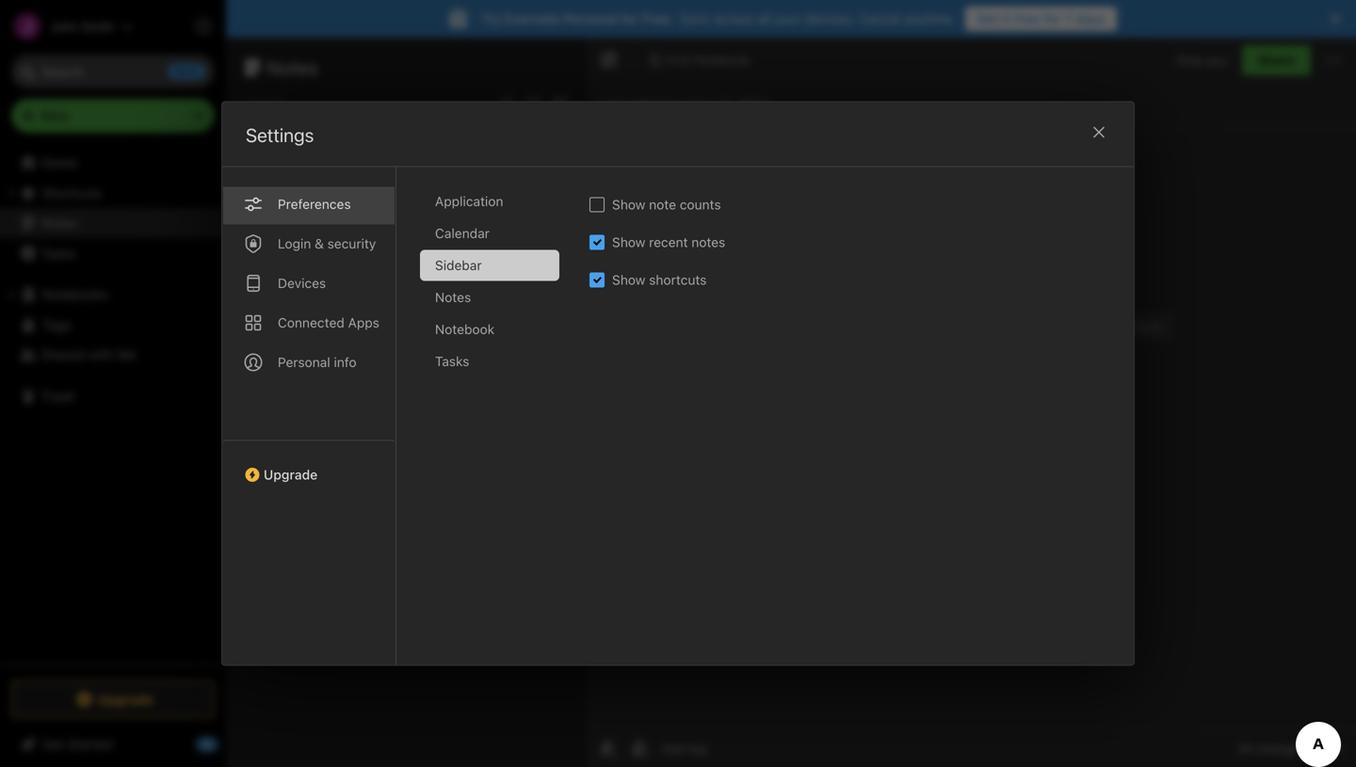 Task type: vqa. For each thing, say whether or not it's contained in the screenshot.
Show note counts's tab list
yes



Task type: locate. For each thing, give the bounding box(es) containing it.
tasks inside button
[[41, 246, 76, 261]]

show shortcuts
[[612, 272, 707, 288]]

notebook down try evernote personal for free: sync across all your devices. cancel anytime.
[[694, 53, 750, 67]]

2 vertical spatial show
[[612, 272, 646, 288]]

tab list
[[222, 167, 397, 666], [420, 186, 575, 666]]

2 for from the left
[[1044, 11, 1062, 26]]

personal up expand note image
[[564, 11, 618, 26]]

for for free:
[[621, 11, 639, 26]]

1 horizontal spatial notebook
[[694, 53, 750, 67]]

notes tab
[[420, 282, 560, 313]]

expand notebooks image
[[5, 287, 20, 302]]

2 vertical spatial notes
[[435, 290, 471, 305]]

tab list for show note counts
[[420, 186, 575, 666]]

sidebar
[[435, 258, 482, 273]]

nov
[[690, 96, 714, 111]]

trash
[[41, 389, 75, 404]]

0 vertical spatial tasks
[[41, 246, 76, 261]]

show for show shortcuts
[[612, 272, 646, 288]]

for inside 'button'
[[1044, 11, 1062, 26]]

notes down sidebar
[[435, 290, 471, 305]]

1 vertical spatial upgrade button
[[11, 681, 215, 719]]

first notebook
[[666, 53, 750, 67]]

0 horizontal spatial tasks
[[41, 246, 76, 261]]

login & security
[[278, 236, 376, 252]]

close image
[[1088, 121, 1111, 144]]

2023
[[737, 96, 769, 111]]

shortcuts
[[42, 185, 102, 201]]

0 horizontal spatial notes
[[41, 215, 77, 231]]

0 vertical spatial personal
[[564, 11, 618, 26]]

upgrade button
[[222, 440, 396, 490], [11, 681, 215, 719]]

note right "1"
[[258, 97, 285, 112]]

Show recent notes checkbox
[[590, 235, 605, 250]]

0 vertical spatial upgrade button
[[222, 440, 396, 490]]

tasks down notebook 'tab' at the top left of the page
[[435, 354, 470, 369]]

2 show from the top
[[612, 235, 646, 250]]

1 vertical spatial notebook
[[435, 322, 495, 337]]

show right show note counts option
[[612, 197, 646, 212]]

counts
[[680, 197, 721, 212]]

notes
[[267, 57, 318, 79], [41, 215, 77, 231], [435, 290, 471, 305]]

it
[[1003, 11, 1011, 26]]

1 show from the top
[[612, 197, 646, 212]]

settings inside tooltip
[[237, 19, 286, 33]]

1 horizontal spatial tab list
[[420, 186, 575, 666]]

tags button
[[0, 310, 225, 340]]

recent
[[649, 235, 688, 250]]

show right show recent notes option
[[612, 235, 646, 250]]

0 horizontal spatial for
[[621, 11, 639, 26]]

show right show shortcuts "checkbox"
[[612, 272, 646, 288]]

Search text field
[[24, 55, 202, 89]]

devices
[[278, 276, 326, 291]]

1 vertical spatial personal
[[278, 355, 330, 370]]

3 show from the top
[[612, 272, 646, 288]]

0 vertical spatial note
[[258, 97, 285, 112]]

you
[[1207, 53, 1227, 67]]

settings down 1 note
[[246, 124, 314, 146]]

1 horizontal spatial tasks
[[435, 354, 470, 369]]

tab list containing application
[[420, 186, 575, 666]]

sync
[[680, 11, 710, 26]]

0 horizontal spatial personal
[[278, 355, 330, 370]]

few
[[260, 205, 279, 218]]

try
[[481, 11, 501, 26]]

all
[[758, 11, 771, 26]]

settings right settings image
[[237, 19, 286, 33]]

show recent notes
[[612, 235, 726, 250]]

for for 7
[[1044, 11, 1062, 26]]

for left 7
[[1044, 11, 1062, 26]]

first
[[666, 53, 691, 67]]

info
[[334, 355, 357, 370]]

on
[[671, 96, 687, 111]]

only you
[[1177, 53, 1227, 67]]

1 horizontal spatial for
[[1044, 11, 1062, 26]]

preferences
[[278, 196, 351, 212]]

0 horizontal spatial upgrade button
[[11, 681, 215, 719]]

1 vertical spatial upgrade
[[97, 692, 153, 708]]

free
[[1015, 11, 1040, 26]]

note left counts
[[649, 197, 676, 212]]

tasks inside tab
[[435, 354, 470, 369]]

0 horizontal spatial notebook
[[435, 322, 495, 337]]

1 horizontal spatial note
[[649, 197, 676, 212]]

0 horizontal spatial note
[[258, 97, 285, 112]]

note for show
[[649, 197, 676, 212]]

1 vertical spatial note
[[649, 197, 676, 212]]

personal
[[564, 11, 618, 26], [278, 355, 330, 370]]

tasks
[[41, 246, 76, 261], [435, 354, 470, 369]]

new
[[41, 108, 69, 123]]

get
[[977, 11, 1000, 26]]

for
[[621, 11, 639, 26], [1044, 11, 1062, 26]]

notebook tab
[[420, 314, 560, 345]]

tree
[[0, 148, 226, 664]]

notes
[[692, 235, 726, 250]]

free:
[[642, 11, 674, 26]]

0 vertical spatial show
[[612, 197, 646, 212]]

a few minutes ago
[[251, 205, 347, 218]]

shortcuts
[[649, 272, 707, 288]]

settings
[[237, 19, 286, 33], [246, 124, 314, 146]]

1 vertical spatial show
[[612, 235, 646, 250]]

0 vertical spatial settings
[[237, 19, 286, 33]]

security
[[328, 236, 376, 252]]

shared with me link
[[0, 340, 225, 370]]

last edited on nov 17, 2023
[[600, 96, 769, 111]]

1 for from the left
[[621, 11, 639, 26]]

1 vertical spatial tasks
[[435, 354, 470, 369]]

note
[[258, 97, 285, 112], [649, 197, 676, 212]]

2 horizontal spatial notes
[[435, 290, 471, 305]]

home
[[41, 155, 77, 171]]

None search field
[[24, 55, 202, 89]]

upgrade
[[264, 467, 318, 483], [97, 692, 153, 708]]

1 horizontal spatial upgrade button
[[222, 440, 396, 490]]

notebook down notes tab
[[435, 322, 495, 337]]

personal down connected
[[278, 355, 330, 370]]

0 vertical spatial notes
[[267, 57, 318, 79]]

tasks up notebooks
[[41, 246, 76, 261]]

tab list containing preferences
[[222, 167, 397, 666]]

0 vertical spatial notebook
[[694, 53, 750, 67]]

your
[[775, 11, 802, 26]]

notebook
[[694, 53, 750, 67], [435, 322, 495, 337]]

0 horizontal spatial tab list
[[222, 167, 397, 666]]

0 vertical spatial upgrade
[[264, 467, 318, 483]]

all changes saved
[[1239, 742, 1341, 756]]

notes up 1 note
[[267, 57, 318, 79]]

7
[[1065, 11, 1073, 26]]

show
[[612, 197, 646, 212], [612, 235, 646, 250], [612, 272, 646, 288]]

tags
[[42, 317, 71, 333]]

notes down shortcuts
[[41, 215, 77, 231]]

for left free:
[[621, 11, 639, 26]]

application
[[435, 194, 503, 209]]



Task type: describe. For each thing, give the bounding box(es) containing it.
notebook inside 'tab'
[[435, 322, 495, 337]]

note for 1
[[258, 97, 285, 112]]

personal inside tab list
[[278, 355, 330, 370]]

edited
[[629, 96, 668, 111]]

connected apps
[[278, 315, 380, 331]]

tab list for calendar
[[222, 167, 397, 666]]

1 note
[[249, 97, 285, 112]]

show for show note counts
[[612, 197, 646, 212]]

untitled
[[251, 146, 300, 161]]

1 vertical spatial settings
[[246, 124, 314, 146]]

Show note counts checkbox
[[590, 197, 605, 212]]

minutes
[[282, 205, 324, 218]]

share button
[[1242, 45, 1311, 75]]

trash link
[[0, 382, 225, 412]]

anytime.
[[905, 11, 956, 26]]

settings image
[[192, 15, 215, 38]]

&
[[315, 236, 324, 252]]

a
[[251, 205, 257, 218]]

notes link
[[0, 208, 225, 238]]

connected
[[278, 315, 345, 331]]

show for show recent notes
[[612, 235, 646, 250]]

share
[[1258, 52, 1295, 68]]

personal info
[[278, 355, 357, 370]]

note window element
[[585, 38, 1357, 768]]

new button
[[11, 99, 215, 133]]

notebooks
[[42, 287, 108, 302]]

only
[[1177, 53, 1203, 67]]

1 horizontal spatial upgrade
[[264, 467, 318, 483]]

get it free for 7 days button
[[966, 7, 1117, 31]]

add tag image
[[628, 738, 651, 760]]

application tab
[[420, 186, 560, 217]]

17,
[[718, 96, 734, 111]]

1 vertical spatial notes
[[41, 215, 77, 231]]

settings tooltip
[[209, 8, 301, 45]]

tree containing home
[[0, 148, 226, 664]]

Show shortcuts checkbox
[[590, 273, 605, 288]]

expand note image
[[598, 49, 621, 72]]

first notebook button
[[642, 47, 757, 73]]

all
[[1239, 742, 1253, 756]]

last
[[600, 96, 626, 111]]

calendar tab
[[420, 218, 560, 249]]

add a reminder image
[[596, 738, 619, 760]]

tasks button
[[0, 238, 225, 268]]

0 horizontal spatial upgrade
[[97, 692, 153, 708]]

shortcuts button
[[0, 178, 225, 208]]

me
[[117, 347, 136, 363]]

1
[[249, 97, 255, 112]]

upgrade button inside tab list
[[222, 440, 396, 490]]

devices.
[[805, 11, 856, 26]]

shared with me
[[41, 347, 136, 363]]

1 horizontal spatial notes
[[267, 57, 318, 79]]

home link
[[0, 148, 226, 178]]

across
[[714, 11, 754, 26]]

changes
[[1256, 742, 1305, 756]]

shared
[[41, 347, 85, 363]]

login
[[278, 236, 311, 252]]

apps
[[348, 315, 380, 331]]

evernote
[[505, 11, 560, 26]]

try evernote personal for free: sync across all your devices. cancel anytime.
[[481, 11, 956, 26]]

sidebar tab
[[420, 250, 560, 281]]

ago
[[328, 205, 347, 218]]

saved
[[1308, 742, 1341, 756]]

notebook inside button
[[694, 53, 750, 67]]

notes inside tab
[[435, 290, 471, 305]]

get it free for 7 days
[[977, 11, 1106, 26]]

calendar
[[435, 226, 490, 241]]

days
[[1076, 11, 1106, 26]]

with
[[88, 347, 114, 363]]

tasks tab
[[420, 346, 560, 377]]

notebooks link
[[0, 280, 225, 310]]

cancel
[[859, 11, 901, 26]]

show note counts
[[612, 197, 721, 212]]

Note Editor text field
[[585, 128, 1357, 729]]

1 horizontal spatial personal
[[564, 11, 618, 26]]



